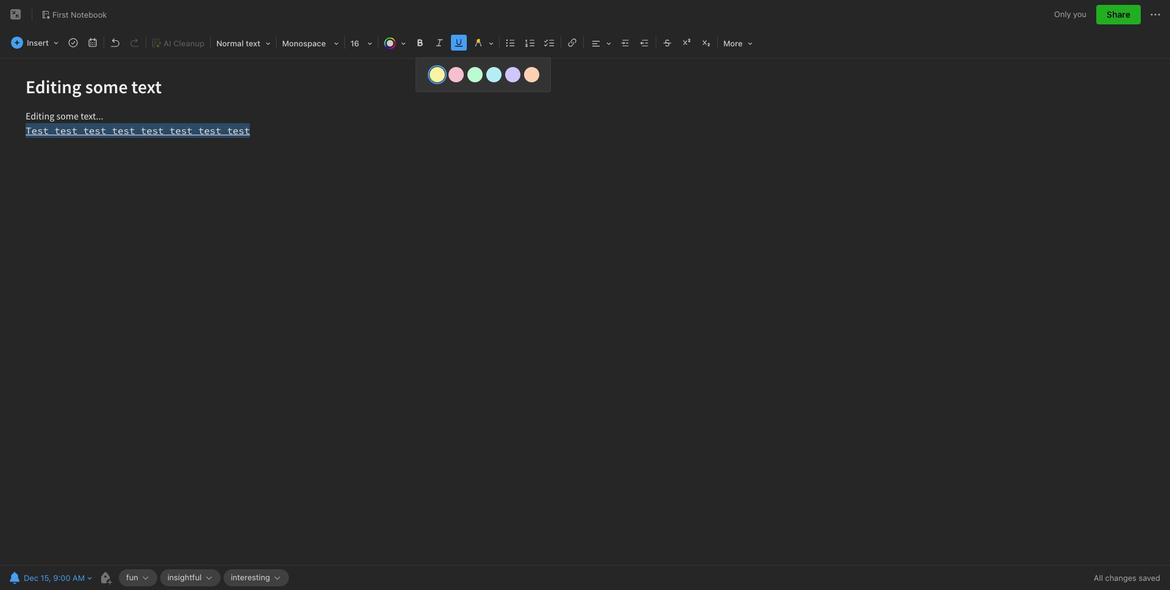Task type: describe. For each thing, give the bounding box(es) containing it.
Edit reminder field
[[6, 569, 93, 586]]

fun
[[126, 572, 138, 582]]

subscript image
[[698, 34, 715, 51]]

insightful
[[167, 572, 202, 582]]

interesting button
[[224, 569, 289, 586]]

dec 15, 9:00 am button
[[6, 569, 86, 586]]

all
[[1094, 573, 1103, 583]]

you
[[1073, 9, 1087, 19]]

bulleted list image
[[502, 34, 519, 51]]

More field
[[719, 34, 757, 52]]

normal
[[216, 38, 244, 48]]

Font color field
[[380, 34, 410, 52]]

saved
[[1139, 573, 1161, 583]]

insightful Tag actions field
[[202, 574, 213, 582]]

collapse note image
[[9, 7, 23, 22]]

Insert field
[[8, 34, 63, 51]]

superscript image
[[678, 34, 695, 51]]

Alignment field
[[585, 34, 616, 52]]

underline image
[[450, 34, 468, 51]]

fun Tag actions field
[[138, 574, 150, 582]]

normal text
[[216, 38, 260, 48]]

notebook
[[71, 10, 107, 19]]

more actions image
[[1148, 7, 1163, 22]]

indent image
[[617, 34, 634, 51]]

Heading level field
[[212, 34, 275, 52]]

am
[[73, 573, 85, 583]]

insert link image
[[564, 34, 581, 51]]

undo image
[[107, 34, 124, 51]]

bold image
[[411, 34, 428, 51]]

only you
[[1054, 9, 1087, 19]]

9:00
[[53, 573, 70, 583]]

monospace
[[282, 38, 326, 48]]

note window element
[[0, 0, 1170, 590]]

15,
[[41, 573, 51, 583]]

strikethrough image
[[659, 34, 676, 51]]

first notebook button
[[37, 6, 111, 23]]

checklist image
[[541, 34, 558, 51]]

outdent image
[[636, 34, 653, 51]]

task image
[[65, 34, 82, 51]]

More actions field
[[1148, 5, 1163, 24]]



Task type: vqa. For each thing, say whether or not it's contained in the screenshot.
'Collapse note' "image"
yes



Task type: locate. For each thing, give the bounding box(es) containing it.
insightful button
[[160, 569, 220, 586]]

Highlight field
[[469, 34, 498, 52]]

all changes saved
[[1094, 573, 1161, 583]]

dec 15, 9:00 am
[[24, 573, 85, 583]]

insert
[[27, 38, 49, 48]]

interesting
[[231, 572, 270, 582]]

first
[[52, 10, 69, 19]]

fun button
[[119, 569, 157, 586]]

add tag image
[[98, 571, 113, 585]]

more
[[724, 38, 743, 48]]

share
[[1107, 9, 1131, 20]]

first notebook
[[52, 10, 107, 19]]

changes
[[1105, 573, 1137, 583]]

text
[[246, 38, 260, 48]]

interesting Tag actions field
[[270, 574, 282, 582]]

italic image
[[431, 34, 448, 51]]

calendar event image
[[84, 34, 101, 51]]

Font size field
[[346, 34, 377, 52]]

share button
[[1097, 5, 1141, 24]]

16
[[350, 38, 359, 48]]

only
[[1054, 9, 1071, 19]]

Font family field
[[278, 34, 343, 52]]

Note Editor text field
[[0, 59, 1170, 565]]

numbered list image
[[522, 34, 539, 51]]

dec
[[24, 573, 38, 583]]



